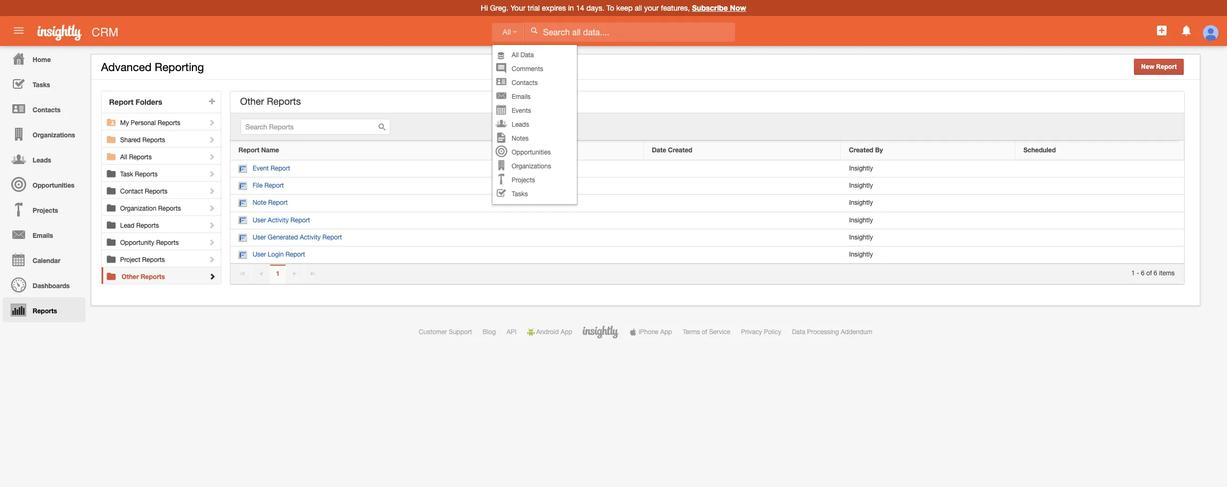 Task type: describe. For each thing, give the bounding box(es) containing it.
all for all
[[503, 28, 511, 36]]

advanced
[[101, 60, 152, 73]]

insightly for user activity report
[[849, 216, 873, 224]]

report right file
[[264, 182, 284, 189]]

projects inside navigation
[[33, 206, 58, 214]]

row containing report name
[[231, 141, 1185, 160]]

new report
[[1141, 63, 1177, 71]]

expires
[[542, 4, 566, 12]]

insightly for user login report
[[849, 251, 873, 258]]

row containing file report
[[231, 178, 1185, 195]]

0 horizontal spatial activity
[[268, 216, 289, 224]]

processing
[[807, 328, 839, 336]]

navigation containing home
[[0, 46, 86, 323]]

1 horizontal spatial contacts
[[512, 79, 538, 87]]

tasks inside navigation
[[33, 81, 50, 89]]

1 6 from the left
[[1141, 270, 1145, 277]]

insightly for file report
[[849, 182, 873, 189]]

privacy policy
[[741, 328, 781, 336]]

dashboards link
[[3, 272, 86, 297]]

lead reports link
[[120, 216, 217, 229]]

shared reports link
[[120, 130, 217, 144]]

advanced reporting
[[101, 60, 204, 73]]

row containing event report
[[231, 160, 1185, 178]]

lead
[[120, 222, 134, 229]]

iphone app
[[639, 328, 672, 336]]

1 button
[[270, 265, 286, 285]]

0 vertical spatial emails
[[512, 93, 531, 101]]

dashboards
[[33, 282, 70, 290]]

date created
[[652, 146, 693, 154]]

by
[[875, 146, 883, 154]]

user login report
[[253, 251, 305, 258]]

0 horizontal spatial other
[[122, 273, 139, 281]]

reports for opportunity reports link on the left
[[156, 239, 179, 247]]

scheduled link
[[1024, 146, 1176, 155]]

trial
[[528, 4, 540, 12]]

chevron right image for all reports
[[208, 153, 216, 160]]

1 horizontal spatial tasks link
[[493, 187, 577, 201]]

privacy policy link
[[741, 328, 781, 336]]

0 vertical spatial other reports
[[240, 96, 301, 107]]

file report
[[253, 182, 284, 189]]

calendar link
[[3, 247, 86, 272]]

emails inside navigation
[[33, 232, 53, 240]]

all data
[[512, 52, 534, 59]]

white image
[[530, 27, 538, 34]]

all link
[[492, 22, 524, 42]]

insightly for user generated activity report
[[849, 234, 873, 241]]

reports up the shared reports link
[[158, 119, 180, 127]]

created by
[[849, 146, 883, 154]]

2 6 from the left
[[1154, 270, 1158, 277]]

chevron right image for lead reports
[[208, 221, 216, 229]]

user activity report
[[253, 216, 310, 224]]

1 horizontal spatial opportunities link
[[493, 146, 577, 160]]

hi greg. your trial expires in 14 days. to keep all your features, subscribe now
[[481, 3, 746, 12]]

insightly for note report
[[849, 199, 873, 207]]

opportunity reports
[[120, 239, 179, 247]]

report up user activity report
[[268, 199, 288, 207]]

organization reports
[[120, 205, 181, 212]]

days.
[[587, 4, 605, 12]]

my personal reports
[[120, 119, 180, 127]]

all reports
[[120, 153, 152, 161]]

terms of service
[[683, 328, 731, 336]]

all
[[635, 4, 642, 12]]

chevron right image for project reports
[[208, 256, 216, 263]]

service
[[709, 328, 731, 336]]

customer
[[419, 328, 447, 336]]

contact reports
[[120, 188, 168, 195]]

new
[[1141, 63, 1155, 71]]

0 vertical spatial leads
[[512, 121, 529, 129]]

comments link
[[493, 62, 577, 76]]

note report link
[[239, 199, 288, 208]]

insightly cell for user activity report
[[841, 212, 1016, 229]]

blog
[[483, 328, 496, 336]]

user for user activity report
[[253, 216, 266, 224]]

personal
[[131, 119, 156, 127]]

other reports inside other reports link
[[122, 273, 165, 281]]

report down user generated activity report on the left
[[286, 251, 305, 258]]

report name
[[239, 146, 279, 154]]

report name link
[[239, 146, 635, 155]]

items
[[1159, 270, 1175, 277]]

report folders
[[109, 97, 162, 106]]

1 vertical spatial organizations
[[512, 163, 551, 170]]

1 vertical spatial organizations link
[[493, 160, 577, 173]]

contact
[[120, 188, 143, 195]]

14
[[576, 4, 584, 12]]

date
[[652, 146, 666, 154]]

user generated activity report link
[[239, 234, 342, 242]]

0 horizontal spatial projects link
[[3, 197, 86, 222]]

chevron right image for organization reports
[[208, 204, 216, 212]]

reports for 'task reports' link at the left
[[135, 171, 158, 178]]

terms of service link
[[683, 328, 731, 336]]

user login report link
[[239, 251, 305, 259]]

events link
[[493, 104, 577, 118]]

name
[[261, 146, 279, 154]]

row containing user generated activity report
[[231, 229, 1185, 247]]

crm
[[92, 26, 118, 39]]

api link
[[507, 328, 517, 336]]

other reports link
[[122, 267, 217, 281]]

opportunity reports link
[[120, 233, 217, 247]]

project reports
[[120, 256, 165, 264]]

note
[[253, 199, 266, 207]]

task
[[120, 171, 133, 178]]

chevron right image for task reports
[[208, 170, 216, 178]]

policy
[[764, 328, 781, 336]]

report up my
[[109, 97, 134, 106]]

data processing addendum
[[792, 328, 873, 336]]

reports inside navigation
[[33, 307, 57, 315]]

1 vertical spatial emails link
[[3, 222, 86, 247]]

0 vertical spatial organizations link
[[3, 121, 86, 147]]

organization reports link
[[120, 199, 217, 212]]

report up user generated activity report on the left
[[291, 216, 310, 224]]

new report link
[[1135, 59, 1184, 75]]

Search all data.... text field
[[525, 22, 735, 42]]

insightly cell for event report
[[841, 160, 1016, 178]]

to
[[607, 4, 614, 12]]

user for user login report
[[253, 251, 266, 258]]

organizations inside navigation
[[33, 131, 75, 139]]

opportunities inside navigation
[[33, 181, 74, 189]]

task reports
[[120, 171, 158, 178]]



Task type: vqa. For each thing, say whether or not it's contained in the screenshot.
the top the 23
no



Task type: locate. For each thing, give the bounding box(es) containing it.
user left login
[[253, 251, 266, 258]]

1 chevron right image from the top
[[208, 239, 216, 246]]

other down project
[[122, 273, 139, 281]]

1 vertical spatial emails
[[33, 232, 53, 240]]

date created link
[[652, 146, 833, 155]]

user up 'user login report' link
[[253, 234, 266, 241]]

0 horizontal spatial emails
[[33, 232, 53, 240]]

of right terms
[[702, 328, 708, 336]]

1 horizontal spatial leads link
[[493, 118, 577, 132]]

3 chevron right image from the top
[[208, 153, 216, 160]]

notes link
[[493, 132, 577, 146]]

0 vertical spatial contacts link
[[493, 76, 577, 90]]

user for user generated activity report
[[253, 234, 266, 241]]

in
[[568, 4, 574, 12]]

1 vertical spatial projects link
[[3, 197, 86, 222]]

2 chevron right image from the top
[[208, 256, 216, 263]]

android app
[[536, 328, 573, 336]]

0 horizontal spatial 6
[[1141, 270, 1145, 277]]

data processing addendum link
[[792, 328, 873, 336]]

6 chevron right image from the top
[[208, 204, 216, 212]]

6 insightly from the top
[[849, 251, 873, 258]]

1 horizontal spatial app
[[660, 328, 672, 336]]

event report
[[253, 165, 290, 172]]

contacts inside navigation
[[33, 106, 60, 114]]

all up 'comments' at the top of the page
[[512, 52, 519, 59]]

created inside created by link
[[849, 146, 874, 154]]

reports for project reports "link"
[[142, 256, 165, 264]]

1 vertical spatial opportunities
[[33, 181, 74, 189]]

emails link up the events
[[493, 90, 577, 104]]

organization
[[120, 205, 156, 212]]

insightly cell for user generated activity report
[[841, 229, 1016, 247]]

chevron right image inside opportunity reports link
[[208, 239, 216, 246]]

all inside 'link'
[[120, 153, 127, 161]]

1 inside button
[[276, 269, 280, 277]]

notes
[[512, 135, 529, 142]]

7 row from the top
[[231, 247, 1185, 264]]

reporting
[[155, 60, 204, 73]]

0 vertical spatial other
[[240, 96, 264, 107]]

row containing user login report
[[231, 247, 1185, 264]]

0 vertical spatial emails link
[[493, 90, 577, 104]]

navigation
[[0, 46, 86, 323]]

other reports up name on the left of the page
[[240, 96, 301, 107]]

6 left items
[[1154, 270, 1158, 277]]

chevron right image inside my personal reports link
[[208, 119, 216, 126]]

0 vertical spatial all
[[503, 28, 511, 36]]

0 horizontal spatial contacts
[[33, 106, 60, 114]]

2 horizontal spatial all
[[512, 52, 519, 59]]

Search Reports text field
[[241, 119, 390, 135]]

0 horizontal spatial all
[[120, 153, 127, 161]]

0 vertical spatial opportunities link
[[493, 146, 577, 160]]

contacts link for events link
[[493, 76, 577, 90]]

contacts link for leftmost leads link
[[3, 96, 86, 121]]

insightly for event report
[[849, 165, 873, 172]]

other reports down project reports at the bottom
[[122, 273, 165, 281]]

reports for the shared reports link
[[142, 136, 165, 144]]

7 chevron right image from the top
[[208, 221, 216, 229]]

0 vertical spatial user
[[253, 216, 266, 224]]

1 created from the left
[[668, 146, 693, 154]]

1 chevron right image from the top
[[208, 119, 216, 126]]

created right the date
[[668, 146, 693, 154]]

cell
[[644, 160, 841, 178], [1016, 160, 1185, 178], [644, 178, 841, 195], [1016, 178, 1185, 195], [644, 195, 841, 212], [1016, 195, 1185, 212], [644, 212, 841, 229], [1016, 212, 1185, 229], [644, 229, 841, 247], [1016, 229, 1185, 247], [644, 247, 841, 264], [1016, 247, 1185, 264]]

reports for organization reports link
[[158, 205, 181, 212]]

reports down dashboards
[[33, 307, 57, 315]]

hi
[[481, 4, 488, 12]]

projects link down notes link
[[493, 173, 577, 187]]

1 vertical spatial leads
[[33, 156, 51, 164]]

1 horizontal spatial organizations link
[[493, 160, 577, 173]]

chevron right image inside contact reports link
[[208, 187, 216, 195]]

app right iphone
[[660, 328, 672, 336]]

reports link
[[3, 297, 86, 323]]

0 horizontal spatial opportunities link
[[3, 172, 86, 197]]

user activity report link
[[239, 216, 310, 225]]

1 horizontal spatial emails link
[[493, 90, 577, 104]]

all data link
[[493, 48, 577, 62]]

6 insightly cell from the top
[[841, 247, 1016, 264]]

user down note report link
[[253, 216, 266, 224]]

chevron right image
[[208, 119, 216, 126], [208, 136, 216, 143], [208, 153, 216, 160], [208, 170, 216, 178], [208, 187, 216, 195], [208, 204, 216, 212], [208, 221, 216, 229]]

2 app from the left
[[660, 328, 672, 336]]

my personal reports link
[[120, 113, 217, 127]]

reports up the organization reports
[[145, 188, 168, 195]]

leads inside navigation
[[33, 156, 51, 164]]

reports down project reports at the bottom
[[141, 273, 165, 281]]

1 vertical spatial tasks link
[[493, 187, 577, 201]]

2 insightly from the top
[[849, 182, 873, 189]]

1 user from the top
[[253, 216, 266, 224]]

chevron right image for shared reports
[[208, 136, 216, 143]]

chevron right image inside project reports "link"
[[208, 256, 216, 263]]

2 chevron right image from the top
[[208, 136, 216, 143]]

file
[[253, 182, 263, 189]]

scheduled
[[1024, 146, 1056, 154]]

shared reports
[[120, 136, 165, 144]]

0 horizontal spatial projects
[[33, 206, 58, 214]]

chevron right image for contact reports
[[208, 187, 216, 195]]

other
[[240, 96, 264, 107], [122, 273, 139, 281]]

comments
[[512, 65, 543, 73]]

your
[[644, 4, 659, 12]]

keep
[[616, 4, 633, 12]]

tasks
[[33, 81, 50, 89], [512, 191, 528, 198]]

chevron right image up project reports "link"
[[208, 239, 216, 246]]

row containing note report
[[231, 195, 1185, 212]]

1 - 6 of 6 items
[[1132, 270, 1175, 277]]

subscribe now link
[[692, 3, 746, 12]]

0 horizontal spatial data
[[521, 52, 534, 59]]

1 horizontal spatial organizations
[[512, 163, 551, 170]]

reports for lead reports link
[[136, 222, 159, 229]]

organizations
[[33, 131, 75, 139], [512, 163, 551, 170]]

0 vertical spatial projects link
[[493, 173, 577, 187]]

0 vertical spatial chevron right image
[[208, 239, 216, 246]]

0 horizontal spatial opportunities
[[33, 181, 74, 189]]

report right generated
[[323, 234, 342, 241]]

0 vertical spatial tasks
[[33, 81, 50, 89]]

other reports
[[240, 96, 301, 107], [122, 273, 165, 281]]

shared
[[120, 136, 141, 144]]

activity up generated
[[268, 216, 289, 224]]

projects
[[512, 177, 535, 184], [33, 206, 58, 214]]

emails
[[512, 93, 531, 101], [33, 232, 53, 240]]

chevron right image
[[208, 239, 216, 246], [208, 256, 216, 263], [208, 273, 216, 280]]

reports up project reports "link"
[[156, 239, 179, 247]]

0 horizontal spatial other reports
[[122, 273, 165, 281]]

generated
[[268, 234, 298, 241]]

report left name on the left of the page
[[239, 146, 259, 154]]

app for android app
[[561, 328, 573, 336]]

projects down the notes
[[512, 177, 535, 184]]

contacts link down 'comments' at the top of the page
[[493, 76, 577, 90]]

chevron right image down project reports "link"
[[208, 273, 216, 280]]

notifications image
[[1180, 24, 1193, 37]]

reports up lead reports link
[[158, 205, 181, 212]]

emails up calendar link
[[33, 232, 53, 240]]

6 right -
[[1141, 270, 1145, 277]]

insightly cell
[[841, 160, 1016, 178], [841, 178, 1016, 195], [841, 195, 1016, 212], [841, 212, 1016, 229], [841, 229, 1016, 247], [841, 247, 1016, 264]]

0 horizontal spatial tasks link
[[3, 71, 86, 96]]

2 insightly cell from the top
[[841, 178, 1016, 195]]

chevron right image inside lead reports link
[[208, 221, 216, 229]]

1 insightly from the top
[[849, 165, 873, 172]]

of
[[1147, 270, 1152, 277], [702, 328, 708, 336]]

reports inside "link"
[[142, 256, 165, 264]]

grid containing report name
[[231, 141, 1185, 264]]

1 horizontal spatial activity
[[300, 234, 321, 241]]

iphone
[[639, 328, 659, 336]]

chevron right image for other reports
[[208, 273, 216, 280]]

3 row from the top
[[231, 178, 1185, 195]]

4 insightly cell from the top
[[841, 212, 1016, 229]]

projects link
[[493, 173, 577, 187], [3, 197, 86, 222]]

5 insightly cell from the top
[[841, 229, 1016, 247]]

1 horizontal spatial 6
[[1154, 270, 1158, 277]]

0 vertical spatial tasks link
[[3, 71, 86, 96]]

row group containing event report
[[231, 160, 1185, 264]]

chevron right image inside 'task reports' link
[[208, 170, 216, 178]]

1 down the user login report
[[276, 269, 280, 277]]

0 horizontal spatial leads
[[33, 156, 51, 164]]

my
[[120, 119, 129, 127]]

0 horizontal spatial created
[[668, 146, 693, 154]]

0 vertical spatial contacts
[[512, 79, 538, 87]]

0 vertical spatial opportunities
[[512, 149, 551, 156]]

1 for 1
[[276, 269, 280, 277]]

0 vertical spatial organizations
[[33, 131, 75, 139]]

chevron right image for opportunity reports
[[208, 239, 216, 246]]

1 row from the top
[[231, 141, 1185, 160]]

all
[[503, 28, 511, 36], [512, 52, 519, 59], [120, 153, 127, 161]]

blog link
[[483, 328, 496, 336]]

created
[[668, 146, 693, 154], [849, 146, 874, 154]]

5 chevron right image from the top
[[208, 187, 216, 195]]

plus image
[[209, 97, 216, 105]]

subscribe
[[692, 3, 728, 12]]

1 vertical spatial of
[[702, 328, 708, 336]]

created left by
[[849, 146, 874, 154]]

1 horizontal spatial leads
[[512, 121, 529, 129]]

contacts link down home
[[3, 96, 86, 121]]

1 vertical spatial tasks
[[512, 191, 528, 198]]

row containing user activity report
[[231, 212, 1185, 229]]

0 horizontal spatial 1
[[276, 269, 280, 277]]

1 vertical spatial projects
[[33, 206, 58, 214]]

1 horizontal spatial projects
[[512, 177, 535, 184]]

emails link
[[493, 90, 577, 104], [3, 222, 86, 247]]

4 chevron right image from the top
[[208, 170, 216, 178]]

app for iphone app
[[660, 328, 672, 336]]

row group
[[231, 160, 1185, 264]]

customer support
[[419, 328, 472, 336]]

chevron right image for my personal reports
[[208, 119, 216, 126]]

task reports link
[[120, 165, 217, 178]]

insightly
[[849, 165, 873, 172], [849, 182, 873, 189], [849, 199, 873, 207], [849, 216, 873, 224], [849, 234, 873, 241], [849, 251, 873, 258]]

all for all reports
[[120, 153, 127, 161]]

1 vertical spatial data
[[792, 328, 806, 336]]

emails link up calendar
[[3, 222, 86, 247]]

your
[[511, 4, 526, 12]]

activity right generated
[[300, 234, 321, 241]]

1 horizontal spatial other reports
[[240, 96, 301, 107]]

2 user from the top
[[253, 234, 266, 241]]

contacts down 'comments' at the top of the page
[[512, 79, 538, 87]]

grid
[[231, 141, 1185, 264]]

5 row from the top
[[231, 212, 1185, 229]]

home link
[[3, 46, 86, 71]]

1 left -
[[1132, 270, 1135, 277]]

0 vertical spatial of
[[1147, 270, 1152, 277]]

3 user from the top
[[253, 251, 266, 258]]

organizations link
[[3, 121, 86, 147], [493, 160, 577, 173]]

data up 'comments' at the top of the page
[[521, 52, 534, 59]]

terms
[[683, 328, 700, 336]]

greg.
[[490, 4, 509, 12]]

chevron right image inside organization reports link
[[208, 204, 216, 212]]

1 horizontal spatial created
[[849, 146, 874, 154]]

1 app from the left
[[561, 328, 573, 336]]

1 vertical spatial contacts
[[33, 106, 60, 114]]

1 vertical spatial activity
[[300, 234, 321, 241]]

reports down opportunity reports
[[142, 256, 165, 264]]

report right new
[[1156, 63, 1177, 71]]

0 horizontal spatial leads link
[[3, 147, 86, 172]]

folders
[[136, 97, 162, 106]]

projects up calendar link
[[33, 206, 58, 214]]

insightly cell for file report
[[841, 178, 1016, 195]]

file report link
[[239, 182, 284, 190]]

features,
[[661, 4, 690, 12]]

insightly cell for note report
[[841, 195, 1016, 212]]

events
[[512, 107, 531, 115]]

data left processing
[[792, 328, 806, 336]]

0 vertical spatial projects
[[512, 177, 535, 184]]

android
[[536, 328, 559, 336]]

user
[[253, 216, 266, 224], [253, 234, 266, 241], [253, 251, 266, 258]]

leads
[[512, 121, 529, 129], [33, 156, 51, 164]]

contacts link
[[493, 76, 577, 90], [3, 96, 86, 121]]

0 vertical spatial activity
[[268, 216, 289, 224]]

1 horizontal spatial emails
[[512, 93, 531, 101]]

0 horizontal spatial tasks
[[33, 81, 50, 89]]

api
[[507, 328, 517, 336]]

0 horizontal spatial of
[[702, 328, 708, 336]]

reports for contact reports link
[[145, 188, 168, 195]]

chevron right image inside other reports link
[[208, 273, 216, 280]]

6 row from the top
[[231, 229, 1185, 247]]

row
[[231, 141, 1185, 160], [231, 160, 1185, 178], [231, 178, 1185, 195], [231, 195, 1185, 212], [231, 212, 1185, 229], [231, 229, 1185, 247], [231, 247, 1185, 264]]

calendar
[[33, 257, 60, 265]]

reports up search reports text field at the top of page
[[267, 96, 301, 107]]

5 insightly from the top
[[849, 234, 873, 241]]

1 vertical spatial leads link
[[3, 147, 86, 172]]

1 vertical spatial chevron right image
[[208, 256, 216, 263]]

chevron right image up other reports link
[[208, 256, 216, 263]]

user generated activity report
[[253, 234, 342, 241]]

2 vertical spatial user
[[253, 251, 266, 258]]

1 horizontal spatial 1
[[1132, 270, 1135, 277]]

6
[[1141, 270, 1145, 277], [1154, 270, 1158, 277]]

projects link up calendar link
[[3, 197, 86, 222]]

report right event
[[271, 165, 290, 172]]

event report link
[[239, 165, 290, 173]]

0 horizontal spatial organizations link
[[3, 121, 86, 147]]

reports for other reports link
[[141, 273, 165, 281]]

contact reports link
[[120, 182, 217, 195]]

app right android at the bottom left of page
[[561, 328, 573, 336]]

0 vertical spatial data
[[521, 52, 534, 59]]

all for all data
[[512, 52, 519, 59]]

1 horizontal spatial data
[[792, 328, 806, 336]]

0 horizontal spatial organizations
[[33, 131, 75, 139]]

reports up contact reports
[[135, 171, 158, 178]]

1 horizontal spatial other
[[240, 96, 264, 107]]

reports inside 'link'
[[129, 153, 152, 161]]

1 horizontal spatial tasks
[[512, 191, 528, 198]]

reports up opportunity reports
[[136, 222, 159, 229]]

1 for 1 - 6 of 6 items
[[1132, 270, 1135, 277]]

4 insightly from the top
[[849, 216, 873, 224]]

0 vertical spatial leads link
[[493, 118, 577, 132]]

0 horizontal spatial contacts link
[[3, 96, 86, 121]]

reports down my personal reports
[[142, 136, 165, 144]]

1 vertical spatial opportunities link
[[3, 172, 86, 197]]

event
[[253, 165, 269, 172]]

all up task
[[120, 153, 127, 161]]

1 vertical spatial user
[[253, 234, 266, 241]]

opportunities link
[[493, 146, 577, 160], [3, 172, 86, 197]]

tasks link inside navigation
[[3, 71, 86, 96]]

chevron right image inside the shared reports link
[[208, 136, 216, 143]]

created inside date created link
[[668, 146, 693, 154]]

1 horizontal spatial projects link
[[493, 173, 577, 187]]

1 vertical spatial all
[[512, 52, 519, 59]]

leads link
[[493, 118, 577, 132], [3, 147, 86, 172]]

reports up task reports
[[129, 153, 152, 161]]

2 vertical spatial chevron right image
[[208, 273, 216, 280]]

privacy
[[741, 328, 762, 336]]

emails up the events
[[512, 93, 531, 101]]

reports for all reports 'link'
[[129, 153, 152, 161]]

0 horizontal spatial emails link
[[3, 222, 86, 247]]

1 horizontal spatial all
[[503, 28, 511, 36]]

1 horizontal spatial of
[[1147, 270, 1152, 277]]

all down greg.
[[503, 28, 511, 36]]

2 created from the left
[[849, 146, 874, 154]]

contacts down home
[[33, 106, 60, 114]]

project
[[120, 256, 140, 264]]

chevron right image inside all reports 'link'
[[208, 153, 216, 160]]

1 horizontal spatial contacts link
[[493, 76, 577, 90]]

insightly cell for user login report
[[841, 247, 1016, 264]]

0 horizontal spatial app
[[561, 328, 573, 336]]

1 vertical spatial contacts link
[[3, 96, 86, 121]]

opportunity
[[120, 239, 154, 247]]

3 insightly from the top
[[849, 199, 873, 207]]

1 insightly cell from the top
[[841, 160, 1016, 178]]

1 vertical spatial other
[[122, 273, 139, 281]]

4 row from the top
[[231, 195, 1185, 212]]

other right plus icon
[[240, 96, 264, 107]]

home
[[33, 56, 51, 64]]

2 row from the top
[[231, 160, 1185, 178]]

2 vertical spatial all
[[120, 153, 127, 161]]

-
[[1137, 270, 1140, 277]]

3 chevron right image from the top
[[208, 273, 216, 280]]

1 vertical spatial other reports
[[122, 273, 165, 281]]

1 horizontal spatial opportunities
[[512, 149, 551, 156]]

of right -
[[1147, 270, 1152, 277]]

3 insightly cell from the top
[[841, 195, 1016, 212]]

activity
[[268, 216, 289, 224], [300, 234, 321, 241]]

iphone app link
[[630, 328, 672, 336]]

customer support link
[[419, 328, 472, 336]]



